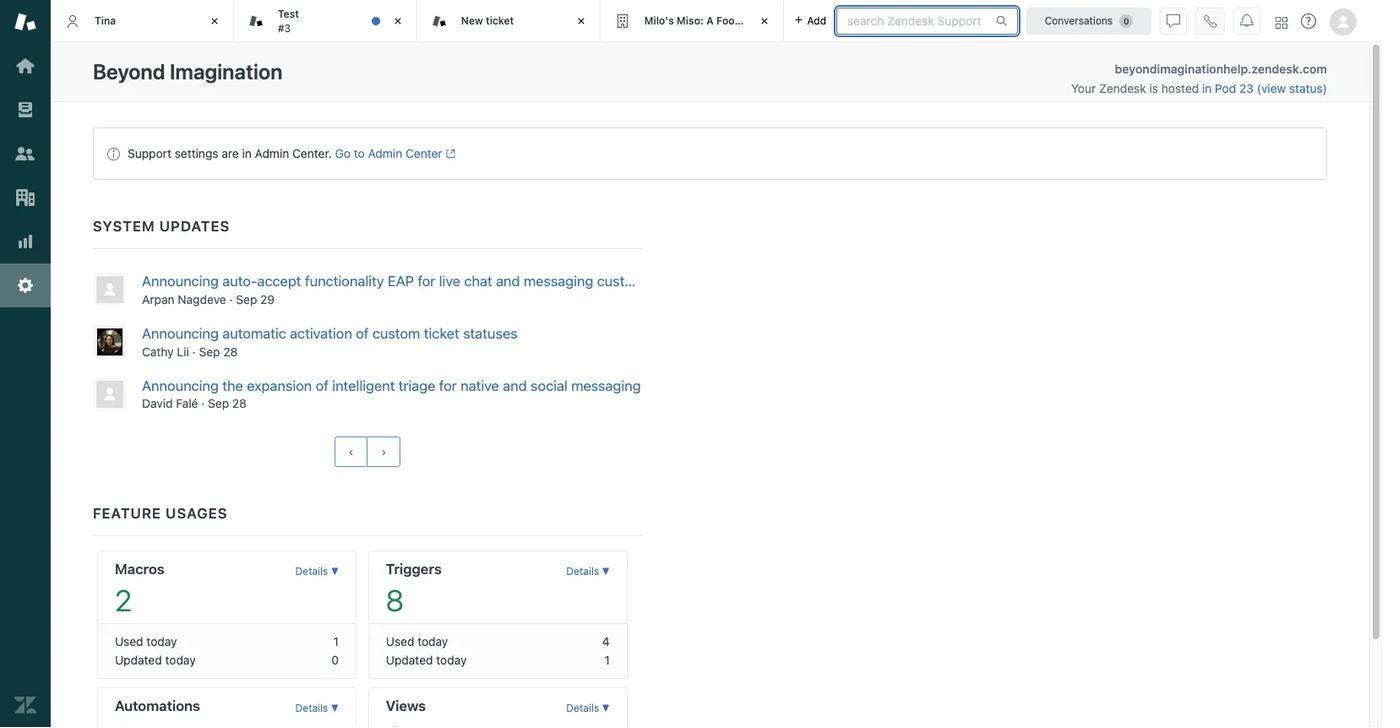 Task type: vqa. For each thing, say whether or not it's contained in the screenshot.
Clear Selection BUTTON
no



Task type: describe. For each thing, give the bounding box(es) containing it.
new ticket tab
[[417, 0, 601, 42]]

▼ for triggers
[[602, 566, 610, 578]]

are
[[222, 146, 239, 161]]

system updates
[[93, 218, 230, 235]]

29
[[260, 292, 275, 307]]

▼ for automations
[[331, 703, 339, 715]]

zendesk image
[[14, 695, 36, 717]]

1 admin from the left
[[255, 146, 289, 161]]

get help image
[[1302, 14, 1317, 29]]

arpan nagdeve
[[142, 292, 226, 307]]

details ▼ for automations
[[295, 703, 339, 715]]

automations
[[115, 698, 200, 715]]

eap
[[388, 273, 414, 290]]

system
[[93, 218, 155, 235]]

chat
[[464, 273, 493, 290]]

get started image
[[14, 55, 36, 77]]

custom
[[373, 325, 420, 342]]

triggers
[[386, 562, 442, 578]]

usages
[[166, 506, 228, 523]]

23
[[1240, 81, 1254, 95]]

activation
[[290, 325, 352, 342]]

david
[[142, 397, 173, 411]]

announcing auto-accept functionality eap for live chat and messaging customers
[[142, 273, 665, 290]]

details ▼ for views
[[567, 703, 610, 715]]

admin image
[[14, 275, 36, 297]]

tab containing test
[[234, 0, 417, 42]]

cathy lii
[[142, 345, 189, 359]]

‹ button
[[334, 437, 368, 468]]

close image for milo's miso: a foodlez subsidiary
[[756, 13, 773, 30]]

details for macros
[[295, 566, 328, 578]]

28 for the
[[232, 397, 247, 411]]

button displays agent's chat status as invisible. image
[[1167, 14, 1181, 27]]

native
[[461, 377, 499, 394]]

milo's miso: a foodlez subsidiary
[[645, 14, 812, 27]]

cathy
[[142, 345, 174, 359]]

details for views
[[567, 703, 599, 715]]

zendesk
[[1100, 81, 1147, 95]]

go
[[335, 146, 351, 161]]

and for native
[[503, 377, 527, 394]]

sep for auto-
[[236, 292, 257, 307]]

tina
[[95, 14, 116, 27]]

is
[[1150, 81, 1159, 95]]

views image
[[14, 99, 36, 121]]

beyondimaginationhelp
[[1115, 62, 1248, 76]]

(
[[1257, 81, 1262, 95]]

28 for automatic
[[223, 345, 238, 359]]

›
[[382, 446, 387, 459]]

go to admin center
[[335, 146, 443, 161]]

view status link
[[1262, 81, 1323, 95]]

settings
[[175, 146, 219, 161]]

a
[[707, 14, 714, 27]]

automatic
[[222, 325, 286, 342]]

expansion
[[247, 377, 312, 394]]

status
[[1290, 81, 1323, 95]]

in inside beyondimaginationhelp .zendesk.com your zendesk is hosted in pod 23 ( view status )
[[1203, 81, 1212, 95]]

details for automations
[[295, 703, 328, 715]]

subsidiary
[[759, 14, 812, 27]]

close image inside tina tab
[[206, 13, 223, 30]]

feature usages
[[93, 506, 228, 523]]

new
[[461, 14, 483, 27]]

2
[[115, 584, 132, 618]]

go to admin center link
[[335, 146, 456, 161]]

search Zendesk Support field
[[848, 13, 990, 28]]

announcing the expansion of intelligent triage for native and social messaging
[[142, 377, 641, 394]]

of for custom
[[356, 325, 369, 342]]

reporting image
[[14, 231, 36, 253]]

1 vertical spatial ticket
[[424, 325, 460, 342]]

auto-
[[222, 273, 257, 290]]

sep for automatic
[[199, 345, 220, 359]]

main element
[[0, 0, 51, 728]]

8
[[386, 584, 404, 618]]

beyond imagination
[[93, 59, 283, 84]]

center
[[406, 146, 443, 161]]

▼ for views
[[602, 703, 610, 715]]

macros 2
[[115, 562, 165, 618]]

updated today for 2
[[115, 654, 196, 668]]

#3
[[278, 22, 291, 34]]

.zendesk.com
[[1248, 62, 1328, 76]]

notifications image
[[1241, 14, 1254, 27]]

announcing for announcing auto-accept functionality eap for live chat and messaging customers
[[142, 273, 219, 290]]

announcing for announcing automatic activation of custom ticket statuses
[[142, 325, 219, 342]]

test #3
[[278, 8, 299, 34]]

› button
[[367, 437, 401, 468]]

details ▼ for triggers
[[567, 566, 610, 578]]

lii
[[177, 345, 189, 359]]

of for intelligent
[[316, 377, 329, 394]]

new ticket
[[461, 14, 514, 27]]

2 admin from the left
[[368, 146, 403, 161]]

0
[[332, 654, 339, 668]]

announcing automatic activation of custom ticket statuses
[[142, 325, 518, 342]]



Task type: locate. For each thing, give the bounding box(es) containing it.
and left social
[[503, 377, 527, 394]]

1
[[334, 635, 339, 649], [605, 654, 610, 668]]

1 horizontal spatial of
[[356, 325, 369, 342]]

close image for new ticket
[[573, 13, 590, 30]]

today
[[147, 635, 177, 649], [418, 635, 448, 649], [165, 654, 196, 668], [436, 654, 467, 668]]

updated today
[[115, 654, 196, 668], [386, 654, 467, 668]]

1 horizontal spatial 1
[[605, 654, 610, 668]]

accept
[[257, 273, 301, 290]]

1 horizontal spatial updated today
[[386, 654, 467, 668]]

used down the 2 on the left bottom of page
[[115, 635, 143, 649]]

1 for used today
[[334, 635, 339, 649]]

1 updated today from the left
[[115, 654, 196, 668]]

used today for 2
[[115, 635, 177, 649]]

your
[[1072, 81, 1096, 95]]

1 horizontal spatial for
[[439, 377, 457, 394]]

milo's miso: a foodlez subsidiary tab
[[601, 0, 812, 42]]

1 horizontal spatial admin
[[368, 146, 403, 161]]

ticket right new on the top of the page
[[486, 14, 514, 27]]

(opens in a new tab) image
[[443, 149, 456, 159]]

functionality
[[305, 273, 384, 290]]

admin right to
[[368, 146, 403, 161]]

for left live at the left of the page
[[418, 273, 436, 290]]

2 vertical spatial announcing
[[142, 377, 219, 394]]

close image up imagination
[[206, 13, 223, 30]]

announcing up the lii
[[142, 325, 219, 342]]

triage
[[399, 377, 436, 394]]

pod
[[1216, 81, 1237, 95]]

ticket right custom at the left top of page
[[424, 325, 460, 342]]

sep for the
[[208, 397, 229, 411]]

0 horizontal spatial updated
[[115, 654, 162, 668]]

1 vertical spatial sep 28
[[208, 397, 247, 411]]

0 vertical spatial 1
[[334, 635, 339, 649]]

sep 28 right the lii
[[199, 345, 238, 359]]

sep down the
[[208, 397, 229, 411]]

in
[[1203, 81, 1212, 95], [242, 146, 252, 161]]

milo's
[[645, 14, 674, 27]]

of
[[356, 325, 369, 342], [316, 377, 329, 394]]

views
[[386, 698, 426, 715]]

sep down "auto-"
[[236, 292, 257, 307]]

customers
[[597, 273, 665, 290]]

social
[[531, 377, 568, 394]]

for
[[418, 273, 436, 290], [439, 377, 457, 394]]

1 vertical spatial of
[[316, 377, 329, 394]]

0 horizontal spatial in
[[242, 146, 252, 161]]

28
[[223, 345, 238, 359], [232, 397, 247, 411]]

1 vertical spatial sep
[[199, 345, 220, 359]]

intelligent
[[332, 377, 395, 394]]

1 close image from the left
[[573, 13, 590, 30]]

sep 29
[[236, 292, 275, 307]]

status
[[93, 128, 1328, 180]]

close image inside new ticket tab
[[573, 13, 590, 30]]

arpan
[[142, 292, 175, 307]]

▼ left triggers
[[331, 566, 339, 578]]

admin left center.
[[255, 146, 289, 161]]

nagdeve
[[178, 292, 226, 307]]

0 horizontal spatial close image
[[206, 13, 223, 30]]

1 down 4
[[605, 654, 610, 668]]

‹
[[349, 446, 354, 459]]

0 horizontal spatial used
[[115, 635, 143, 649]]

conversations button
[[1027, 7, 1152, 34]]

1 used today from the left
[[115, 635, 177, 649]]

▼ down 4
[[602, 703, 610, 715]]

tabs tab list
[[51, 0, 837, 42]]

close image
[[206, 13, 223, 30], [389, 13, 406, 30]]

and
[[496, 273, 520, 290], [503, 377, 527, 394]]

0 horizontal spatial updated today
[[115, 654, 196, 668]]

0 vertical spatial for
[[418, 273, 436, 290]]

imagination
[[170, 59, 283, 84]]

details ▼
[[295, 566, 339, 578], [567, 566, 610, 578], [295, 703, 339, 715], [567, 703, 610, 715]]

updated today up views in the bottom of the page
[[386, 654, 467, 668]]

hosted
[[1162, 81, 1200, 95]]

1 horizontal spatial in
[[1203, 81, 1212, 95]]

2 close image from the left
[[389, 13, 406, 30]]

updated
[[115, 654, 162, 668], [386, 654, 433, 668]]

0 vertical spatial and
[[496, 273, 520, 290]]

details ▼ for macros
[[295, 566, 339, 578]]

updated today up automations
[[115, 654, 196, 668]]

1 horizontal spatial close image
[[756, 13, 773, 30]]

support settings are in admin center.
[[128, 146, 332, 161]]

tab
[[234, 0, 417, 42]]

1 vertical spatial for
[[439, 377, 457, 394]]

1 vertical spatial and
[[503, 377, 527, 394]]

0 vertical spatial announcing
[[142, 273, 219, 290]]

admin
[[255, 146, 289, 161], [368, 146, 403, 161]]

28 down the
[[232, 397, 247, 411]]

details for triggers
[[567, 566, 599, 578]]

updated up automations
[[115, 654, 162, 668]]

updated up views in the bottom of the page
[[386, 654, 433, 668]]

details
[[295, 566, 328, 578], [567, 566, 599, 578], [295, 703, 328, 715], [567, 703, 599, 715]]

0 vertical spatial of
[[356, 325, 369, 342]]

2 vertical spatial sep
[[208, 397, 229, 411]]

1 vertical spatial in
[[242, 146, 252, 161]]

updates
[[160, 218, 230, 235]]

beyond
[[93, 59, 165, 84]]

sep 28
[[199, 345, 238, 359], [208, 397, 247, 411]]

sep 28 for the
[[208, 397, 247, 411]]

1 horizontal spatial updated
[[386, 654, 433, 668]]

0 vertical spatial in
[[1203, 81, 1212, 95]]

▼ for macros
[[331, 566, 339, 578]]

conversations
[[1045, 14, 1113, 27]]

1 vertical spatial 28
[[232, 397, 247, 411]]

david falé
[[142, 397, 198, 411]]

falé
[[176, 397, 198, 411]]

updated for 8
[[386, 654, 433, 668]]

ticket
[[486, 14, 514, 27], [424, 325, 460, 342]]

the
[[222, 377, 243, 394]]

and right chat
[[496, 273, 520, 290]]

announcing up arpan nagdeve
[[142, 273, 219, 290]]

add
[[808, 14, 827, 27]]

customers image
[[14, 143, 36, 165]]

announcing
[[142, 273, 219, 290], [142, 325, 219, 342], [142, 377, 219, 394]]

of left intelligent
[[316, 377, 329, 394]]

1 horizontal spatial close image
[[389, 13, 406, 30]]

0 horizontal spatial used today
[[115, 635, 177, 649]]

triggers 8
[[386, 562, 442, 618]]

3 announcing from the top
[[142, 377, 219, 394]]

sep right the lii
[[199, 345, 220, 359]]

tina tab
[[51, 0, 234, 42]]

2 announcing from the top
[[142, 325, 219, 342]]

1 close image from the left
[[206, 13, 223, 30]]

close image left new on the top of the page
[[389, 13, 406, 30]]

to
[[354, 146, 365, 161]]

close image inside milo's miso: a foodlez subsidiary tab
[[756, 13, 773, 30]]

used down 8
[[386, 635, 415, 649]]

1 for updated today
[[605, 654, 610, 668]]

used today down the 2 on the left bottom of page
[[115, 635, 177, 649]]

sep
[[236, 292, 257, 307], [199, 345, 220, 359], [208, 397, 229, 411]]

updated today for 8
[[386, 654, 467, 668]]

1 vertical spatial messaging
[[571, 377, 641, 394]]

1 updated from the left
[[115, 654, 162, 668]]

0 horizontal spatial 1
[[334, 635, 339, 649]]

zendesk products image
[[1276, 16, 1288, 28]]

organizations image
[[14, 187, 36, 209]]

1 horizontal spatial used
[[386, 635, 415, 649]]

0 vertical spatial sep
[[236, 292, 257, 307]]

announcing for announcing the expansion of intelligent triage for native and social messaging
[[142, 377, 219, 394]]

2 used from the left
[[386, 635, 415, 649]]

2 used today from the left
[[386, 635, 448, 649]]

add button
[[784, 0, 837, 41]]

28 down automatic
[[223, 345, 238, 359]]

for right triage
[[439, 377, 457, 394]]

used for 2
[[115, 635, 143, 649]]

in inside status
[[242, 146, 252, 161]]

0 vertical spatial 28
[[223, 345, 238, 359]]

center.
[[292, 146, 332, 161]]

2 close image from the left
[[756, 13, 773, 30]]

beyondimaginationhelp .zendesk.com your zendesk is hosted in pod 23 ( view status )
[[1072, 62, 1328, 95]]

live
[[439, 273, 461, 290]]

sep 28 down the
[[208, 397, 247, 411]]

sep 28 for automatic
[[199, 345, 238, 359]]

used today for 8
[[386, 635, 448, 649]]

1 announcing from the top
[[142, 273, 219, 290]]

2 updated today from the left
[[386, 654, 467, 668]]

0 horizontal spatial ticket
[[424, 325, 460, 342]]

0 horizontal spatial admin
[[255, 146, 289, 161]]

of left custom at the left top of page
[[356, 325, 369, 342]]

0 vertical spatial ticket
[[486, 14, 514, 27]]

messaging
[[524, 273, 594, 290], [571, 377, 641, 394]]

4
[[603, 635, 610, 649]]

in right are
[[242, 146, 252, 161]]

close image left milo's
[[573, 13, 590, 30]]

status containing support settings are in admin center.
[[93, 128, 1328, 180]]

used today
[[115, 635, 177, 649], [386, 635, 448, 649]]

▼
[[331, 566, 339, 578], [602, 566, 610, 578], [331, 703, 339, 715], [602, 703, 610, 715]]

messaging left customers at the left top of the page
[[524, 273, 594, 290]]

1 vertical spatial 1
[[605, 654, 610, 668]]

1 horizontal spatial ticket
[[486, 14, 514, 27]]

view
[[1262, 81, 1287, 95]]

statuses
[[463, 325, 518, 342]]

used
[[115, 635, 143, 649], [386, 635, 415, 649]]

pod 23 link
[[1216, 81, 1257, 95]]

updated for 2
[[115, 654, 162, 668]]

▼ down 0 at the left bottom of page
[[331, 703, 339, 715]]

and for chat
[[496, 273, 520, 290]]

1 horizontal spatial used today
[[386, 635, 448, 649]]

used for 8
[[386, 635, 415, 649]]

0 vertical spatial messaging
[[524, 273, 594, 290]]

1 used from the left
[[115, 635, 143, 649]]

support
[[128, 146, 172, 161]]

test
[[278, 8, 299, 20]]

messaging right social
[[571, 377, 641, 394]]

0 vertical spatial sep 28
[[199, 345, 238, 359]]

2 updated from the left
[[386, 654, 433, 668]]

0 horizontal spatial close image
[[573, 13, 590, 30]]

close image right foodlez in the right top of the page
[[756, 13, 773, 30]]

ticket inside tab
[[486, 14, 514, 27]]

announcing up falé
[[142, 377, 219, 394]]

feature
[[93, 506, 161, 523]]

1 vertical spatial announcing
[[142, 325, 219, 342]]

0 horizontal spatial for
[[418, 273, 436, 290]]

in left pod
[[1203, 81, 1212, 95]]

zendesk support image
[[14, 11, 36, 33]]

1 up 0 at the left bottom of page
[[334, 635, 339, 649]]

close image
[[573, 13, 590, 30], [756, 13, 773, 30]]

miso:
[[677, 14, 704, 27]]

▼ up 4
[[602, 566, 610, 578]]

0 horizontal spatial of
[[316, 377, 329, 394]]

used today down 8
[[386, 635, 448, 649]]

foodlez
[[717, 14, 756, 27]]

macros
[[115, 562, 165, 578]]

)
[[1323, 81, 1328, 95]]



